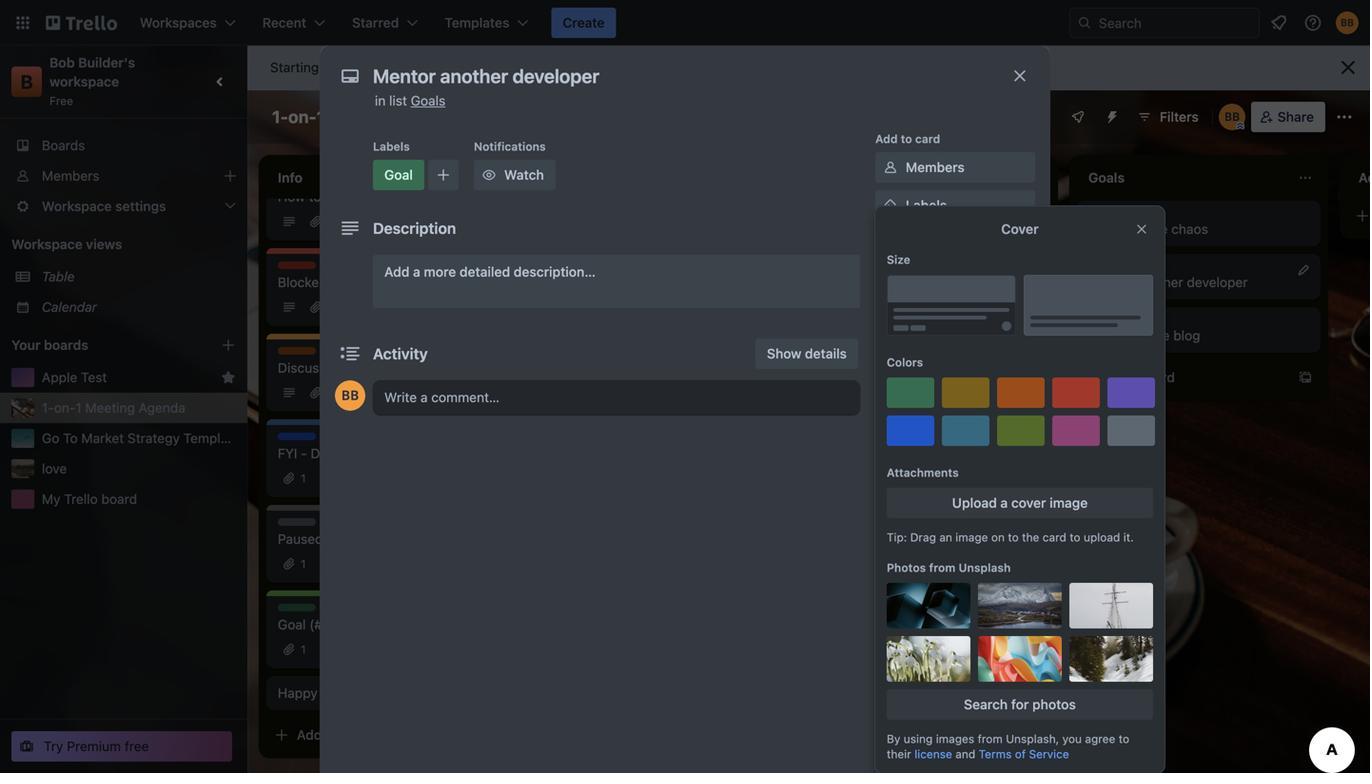 Task type: locate. For each thing, give the bounding box(es) containing it.
1 vertical spatial from
[[978, 733, 1003, 746]]

limited
[[513, 59, 554, 75]]

- up the 'color: black, title: "paused"' element
[[301, 446, 307, 462]]

on- inside 1-on-1 meeting agenda link
[[54, 400, 76, 416]]

0 horizontal spatial add a card
[[297, 728, 365, 744]]

try premium free
[[44, 739, 149, 755]]

None text field
[[364, 59, 992, 93]]

0 vertical spatial you
[[847, 275, 869, 290]]

workspace views
[[11, 237, 122, 252]]

add a card button down blog
[[1078, 363, 1287, 393]]

tip:
[[887, 531, 908, 545]]

can up 'some'
[[610, 366, 632, 382]]

2 vertical spatial sm image
[[882, 731, 901, 750]]

on-
[[288, 107, 317, 127], [54, 400, 76, 416]]

report?
[[842, 294, 887, 309]]

bob builder (bobbuilder40) image
[[1337, 11, 1359, 34]]

1 horizontal spatial if
[[740, 366, 748, 382]]

the inside i've drafted my goals for the next few months. any feedback?
[[701, 294, 721, 309]]

manage time chaos link
[[1089, 220, 1310, 239]]

goal inside 'goal best practice blog'
[[1089, 316, 1114, 329]]

0 vertical spatial image
[[1050, 496, 1088, 511]]

- left timely
[[328, 275, 334, 290]]

1-on-1 meeting agenda inside 1-on-1 meeting agenda link
[[42, 400, 186, 416]]

1 vertical spatial image
[[956, 531, 989, 545]]

ups up attachments
[[916, 437, 938, 450]]

1-on-1 meeting agenda up 'market'
[[42, 400, 186, 416]]

if right velocity at the top of page
[[740, 366, 748, 382]]

goal inside goal manage time chaos
[[1089, 209, 1114, 223]]

search image
[[1078, 15, 1093, 30]]

goal for goal goal (#1)
[[278, 605, 303, 619]]

0 vertical spatial 1-on-1 meeting agenda
[[272, 107, 462, 127]]

- inside the paused paused - no need to discuss (#0)
[[327, 532, 333, 547]]

add to card
[[876, 132, 941, 146]]

sm image for move
[[882, 655, 901, 674]]

color: red, title: "blocker" element
[[278, 262, 319, 276]]

template
[[183, 431, 240, 446]]

add a more detailed description… link
[[373, 255, 861, 308]]

0 horizontal spatial can
[[610, 366, 632, 382]]

on up unsplash
[[992, 531, 1005, 545]]

search for photos
[[964, 697, 1077, 713]]

1 vertical spatial meeting
[[85, 400, 135, 416]]

0 horizontal spatial cover
[[906, 350, 943, 366]]

add a card up colors
[[838, 336, 905, 351]]

1 horizontal spatial members
[[906, 159, 965, 175]]

1 vertical spatial free
[[125, 739, 149, 755]]

a inside button
[[1001, 496, 1008, 511]]

i've
[[548, 294, 570, 309]]

add a card down practice
[[1108, 370, 1176, 386]]

give
[[916, 275, 942, 290]]

2 vertical spatial sm image
[[882, 348, 901, 367]]

bob builder (bobbuilder40) image
[[1219, 104, 1246, 130], [335, 381, 366, 411]]

members down 'add to card'
[[906, 159, 965, 175]]

open information menu image
[[1304, 13, 1323, 32]]

1 horizontal spatial on-
[[288, 107, 317, 127]]

if left interested
[[362, 446, 370, 462]]

1 vertical spatial on
[[1006, 275, 1021, 290]]

0 horizontal spatial for
[[681, 294, 698, 309]]

primary element
[[0, 0, 1371, 46]]

discuss
[[819, 263, 862, 276], [278, 348, 321, 362], [278, 360, 326, 376], [311, 446, 359, 462]]

1 horizontal spatial agenda
[[400, 107, 462, 127]]

can inside i think we can improve velocity if we make some tooling changes.
[[610, 366, 632, 382]]

agenda up strategy
[[139, 400, 186, 416]]

meeting down 8,
[[329, 107, 396, 127]]

template
[[943, 733, 999, 748]]

free right 8,
[[363, 59, 388, 75]]

filters button
[[1132, 102, 1205, 132]]

0 horizontal spatial 1-on-1 meeting agenda
[[42, 400, 186, 416]]

agenda
[[400, 107, 462, 127], [139, 400, 186, 416]]

discuss left interested
[[311, 446, 359, 462]]

we down show
[[751, 366, 769, 382]]

sm image left using
[[882, 731, 901, 750]]

agenda inside board name text box
[[400, 107, 462, 127]]

a down practice
[[1137, 370, 1144, 386]]

ups up tip: drag an image on to the card to upload it.
[[980, 502, 1005, 518]]

best practice blog link
[[1089, 327, 1310, 346]]

add down photos
[[906, 580, 931, 596]]

add a card button for manage time chaos
[[1078, 363, 1287, 393]]

1 horizontal spatial meeting
[[329, 107, 396, 127]]

the
[[701, 294, 721, 309], [819, 294, 839, 309], [1023, 531, 1040, 545]]

1 fyi from the top
[[278, 434, 296, 447]]

sm image left watch
[[480, 166, 499, 185]]

0 vertical spatial on-
[[288, 107, 317, 127]]

show
[[767, 346, 802, 362]]

on inside the team is stuck on x, how can we move forward?
[[660, 221, 676, 237]]

1 down the 'color: black, title: "paused"' element
[[301, 558, 306, 571]]

the inside 'discuss can you please give feedback on the report?'
[[819, 294, 839, 309]]

add a card down happy
[[297, 728, 365, 744]]

0 vertical spatial if
[[740, 366, 748, 382]]

0 horizontal spatial from
[[930, 562, 956, 575]]

search
[[964, 697, 1008, 713]]

add a card button for new training program
[[807, 328, 1017, 359]]

calendar link
[[42, 298, 236, 317]]

tooling
[[622, 385, 664, 401]]

love
[[42, 461, 67, 477]]

1 horizontal spatial can
[[725, 221, 747, 237]]

0 horizontal spatial color: orange, title: "discuss" element
[[278, 347, 321, 362]]

discuss left suggested
[[278, 360, 326, 376]]

color: orange, title: "discuss" element right add board 'image'
[[278, 347, 321, 362]]

8,
[[348, 59, 360, 75]]

1 horizontal spatial image
[[1050, 496, 1088, 511]]

members link up labels link
[[876, 152, 1036, 183]]

1 vertical spatial for
[[1012, 697, 1029, 713]]

to up labels link
[[901, 132, 913, 146]]

1 horizontal spatial 1-on-1 meeting agenda
[[272, 107, 462, 127]]

fyi fyi - discuss if interested (#6)
[[278, 434, 466, 462]]

-
[[328, 275, 334, 290], [330, 360, 336, 376], [301, 446, 307, 462], [327, 532, 333, 547]]

from up license and terms of service
[[978, 733, 1003, 746]]

0 horizontal spatial agenda
[[139, 400, 186, 416]]

2 horizontal spatial on
[[1006, 275, 1021, 290]]

1 vertical spatial sm image
[[882, 655, 901, 674]]

members
[[906, 159, 965, 175], [42, 168, 99, 184]]

- inside fyi fyi - discuss if interested (#6)
[[301, 446, 307, 462]]

2 sm image from the top
[[882, 655, 901, 674]]

we up 'some'
[[589, 366, 607, 382]]

discuss - suggested topic (#3) link
[[278, 359, 499, 378]]

sm image inside move link
[[882, 655, 901, 674]]

0 vertical spatial on
[[660, 221, 676, 237]]

you up report?
[[847, 275, 869, 290]]

program
[[900, 221, 952, 237]]

image right the cover
[[1050, 496, 1088, 511]]

1 down goal goal (#1)
[[301, 644, 306, 657]]

1 horizontal spatial the
[[819, 294, 839, 309]]

button
[[935, 580, 976, 596]]

1 vertical spatial can
[[610, 366, 632, 382]]

calendar
[[42, 299, 97, 315]]

- left suggested
[[330, 360, 336, 376]]

1 vertical spatial 1-
[[42, 400, 54, 416]]

1 down the "apple test"
[[76, 400, 82, 416]]

can
[[819, 275, 843, 290]]

2 fyi from the top
[[278, 446, 297, 462]]

paused - no need to discuss (#0) link
[[278, 530, 499, 549]]

best
[[1089, 328, 1117, 344]]

power- up an
[[935, 502, 980, 518]]

1 vertical spatial add a card button
[[1078, 363, 1287, 393]]

automation
[[876, 551, 941, 565]]

discuss up report?
[[819, 263, 862, 276]]

on- inside board name text box
[[288, 107, 317, 127]]

color: green, title: "goal" element down manage
[[1089, 262, 1127, 276]]

1 inside board name text box
[[317, 107, 325, 127]]

0 vertical spatial color: orange, title: "discuss" element
[[819, 262, 862, 276]]

color: orange, title: "discuss" element for discuss - suggested topic (#3)
[[278, 347, 321, 362]]

to left 10
[[557, 59, 570, 75]]

0 horizontal spatial free
[[125, 739, 149, 755]]

board
[[376, 189, 412, 205], [101, 492, 137, 507]]

goal for goal manage time chaos
[[1089, 209, 1114, 223]]

discuss
[[408, 532, 454, 547]]

1 vertical spatial if
[[362, 446, 370, 462]]

0 horizontal spatial you
[[847, 275, 869, 290]]

add a card button down attachment
[[807, 328, 1017, 359]]

1- down starting
[[272, 107, 288, 127]]

1 horizontal spatial labels
[[906, 198, 947, 213]]

colors
[[887, 356, 924, 369]]

0 vertical spatial add a card
[[838, 336, 905, 351]]

to right agree
[[1119, 733, 1130, 746]]

1 vertical spatial on-
[[54, 400, 76, 416]]

3 sm image from the top
[[882, 731, 901, 750]]

1-
[[272, 107, 288, 127], [42, 400, 54, 416]]

show details link
[[756, 339, 859, 369]]

another
[[1137, 275, 1184, 290]]

0 vertical spatial ups
[[916, 437, 938, 450]]

details
[[805, 346, 847, 362]]

Write a comment text field
[[373, 381, 861, 415]]

sm image
[[882, 158, 901, 177], [882, 655, 901, 674], [882, 731, 901, 750]]

sm image inside watch "button"
[[480, 166, 499, 185]]

cover down labels link
[[1002, 221, 1039, 237]]

meeting up 'market'
[[85, 400, 135, 416]]

color: green, title: "goal" element
[[373, 160, 425, 190], [1089, 208, 1127, 223], [1089, 262, 1127, 276], [1089, 315, 1127, 329], [278, 605, 316, 619]]

the
[[548, 221, 572, 237]]

sm image for labels
[[882, 196, 901, 215]]

will
[[470, 59, 490, 75]]

card down the happy link
[[337, 728, 365, 744]]

sm image inside make template link
[[882, 731, 901, 750]]

1 horizontal spatial from
[[978, 733, 1003, 746]]

fields
[[959, 388, 996, 404]]

add inside button
[[906, 580, 931, 596]]

image inside button
[[1050, 496, 1088, 511]]

create
[[563, 15, 605, 30]]

we inside the team is stuck on x, how can we move forward?
[[750, 221, 768, 237]]

boards
[[42, 138, 85, 153]]

0 horizontal spatial on
[[660, 221, 676, 237]]

sm image up new training program
[[882, 196, 901, 215]]

- for paused
[[327, 532, 333, 547]]

on for x,
[[660, 221, 676, 237]]

0 vertical spatial can
[[725, 221, 747, 237]]

to left use
[[309, 189, 321, 205]]

if
[[740, 366, 748, 382], [362, 446, 370, 462]]

1- up go
[[42, 400, 54, 416]]

can
[[725, 221, 747, 237], [610, 366, 632, 382]]

if inside i think we can improve velocity if we make some tooling changes.
[[740, 366, 748, 382]]

it.
[[1124, 531, 1134, 545]]

on left x,
[[660, 221, 676, 237]]

1-on-1 meeting agenda down 8,
[[272, 107, 462, 127]]

for inside button
[[1012, 697, 1029, 713]]

1 horizontal spatial you
[[1063, 733, 1082, 746]]

1 vertical spatial color: orange, title: "discuss" element
[[278, 347, 321, 362]]

happy
[[278, 686, 318, 702]]

0 vertical spatial add a card button
[[807, 328, 1017, 359]]

manage
[[1089, 221, 1138, 237]]

1 paused from the top
[[278, 520, 318, 533]]

0 horizontal spatial on-
[[54, 400, 76, 416]]

a down the happy link
[[326, 728, 333, 744]]

1 vertical spatial you
[[1063, 733, 1082, 746]]

on- down apple
[[54, 400, 76, 416]]

0 vertical spatial 1-
[[272, 107, 288, 127]]

license link
[[915, 748, 953, 762]]

1 horizontal spatial for
[[1012, 697, 1029, 713]]

to inside the paused paused - no need to discuss (#0)
[[392, 532, 404, 547]]

power-
[[876, 437, 916, 450], [935, 502, 980, 518]]

0 horizontal spatial if
[[362, 446, 370, 462]]

goal for goal best practice blog
[[1089, 316, 1114, 329]]

2 vertical spatial on
[[992, 531, 1005, 545]]

an
[[940, 531, 953, 545]]

1 vertical spatial board
[[101, 492, 137, 507]]

new training program
[[819, 221, 952, 237]]

(#3)
[[444, 360, 470, 376]]

0 horizontal spatial 1-
[[42, 400, 54, 416]]

0 horizontal spatial members
[[42, 168, 99, 184]]

card for add a card 'button' related to manage time chaos
[[1148, 370, 1176, 386]]

0 horizontal spatial power-
[[876, 437, 916, 450]]

free right premium
[[125, 739, 149, 755]]

license and terms of service
[[915, 748, 1070, 762]]

goal for goal
[[385, 167, 413, 183]]

add a card button down the happy link
[[267, 721, 476, 751]]

feedback
[[945, 275, 1002, 290]]

add
[[876, 132, 898, 146], [385, 264, 410, 280], [838, 336, 863, 351], [1108, 370, 1133, 386], [906, 502, 931, 518], [906, 580, 931, 596], [297, 728, 322, 744]]

0 vertical spatial for
[[681, 294, 698, 309]]

agenda down workspaces
[[400, 107, 462, 127]]

checklist button
[[876, 228, 1036, 259]]

sm image for watch
[[480, 166, 499, 185]]

color: green, title: "goal" element for manage
[[1089, 208, 1127, 223]]

0 vertical spatial meeting
[[329, 107, 396, 127]]

board right the this
[[376, 189, 412, 205]]

add down happy
[[297, 728, 322, 744]]

color: green, title: "goal" element down mentor
[[1089, 315, 1127, 329]]

if inside fyi fyi - discuss if interested (#6)
[[362, 446, 370, 462]]

1 vertical spatial cover
[[906, 350, 943, 366]]

how to use this board
[[278, 189, 412, 205]]

to
[[557, 59, 570, 75], [901, 132, 913, 146], [309, 189, 321, 205], [1008, 531, 1019, 545], [1070, 531, 1081, 545], [392, 532, 404, 547], [1119, 733, 1130, 746]]

members down the boards
[[42, 168, 99, 184]]

color: orange, title: "discuss" element
[[819, 262, 862, 276], [278, 347, 321, 362]]

image
[[1050, 496, 1088, 511], [956, 531, 989, 545]]

1 sm image from the top
[[882, 158, 901, 177]]

blocker
[[278, 263, 319, 276], [278, 275, 324, 290]]

card
[[916, 132, 941, 146], [877, 336, 905, 351], [1148, 370, 1176, 386], [1043, 531, 1067, 545], [337, 728, 365, 744]]

goal inside goal mentor another developer
[[1089, 263, 1114, 276]]

to inside 'by using images from unsplash, you agree to their'
[[1119, 733, 1130, 746]]

2 vertical spatial add a card button
[[267, 721, 476, 751]]

card up colors
[[877, 336, 905, 351]]

from up add button at the right bottom of page
[[930, 562, 956, 575]]

a down report?
[[866, 336, 874, 351]]

bob builder (bobbuilder40) image down suggested
[[335, 381, 366, 411]]

2 blocker from the top
[[278, 275, 324, 290]]

add right timely
[[385, 264, 410, 280]]

share button
[[1252, 102, 1326, 132]]

0 vertical spatial board
[[376, 189, 412, 205]]

sm image
[[480, 166, 499, 185], [882, 196, 901, 215], [882, 348, 901, 367]]

for up the "feedback?"
[[681, 294, 698, 309]]

1 vertical spatial sm image
[[882, 196, 901, 215]]

add a more detailed description…
[[385, 264, 596, 280]]

we right how
[[750, 221, 768, 237]]

on- down starting
[[288, 107, 317, 127]]

sm image down report?
[[882, 348, 901, 367]]

labels down board name text box
[[373, 140, 410, 153]]

1 horizontal spatial on
[[992, 531, 1005, 545]]

bob builder (bobbuilder40) image right the "filters"
[[1219, 104, 1246, 130]]

0 vertical spatial agenda
[[400, 107, 462, 127]]

sm image down 'add to card'
[[882, 158, 901, 177]]

board down love link
[[101, 492, 137, 507]]

members link down the boards
[[0, 161, 248, 191]]

1 horizontal spatial bob builder (bobbuilder40) image
[[1219, 104, 1246, 130]]

need
[[358, 532, 388, 547]]

1 vertical spatial bob builder (bobbuilder40) image
[[335, 381, 366, 411]]

to right need
[[392, 532, 404, 547]]

0 vertical spatial free
[[363, 59, 388, 75]]

- inside discuss discuss - suggested topic (#3)
[[330, 360, 336, 376]]

think
[[555, 366, 586, 382]]

0 vertical spatial sm image
[[480, 166, 499, 185]]

sm image inside labels link
[[882, 196, 901, 215]]

- inside blocker blocker - timely discussion (#4)
[[328, 275, 334, 290]]

2 paused from the top
[[278, 532, 323, 547]]

color: green, title: "goal" element left time
[[1089, 208, 1127, 223]]

forward?
[[585, 240, 639, 256]]

0 horizontal spatial meeting
[[85, 400, 135, 416]]

0 horizontal spatial members link
[[0, 161, 248, 191]]

interested
[[374, 446, 436, 462]]

starred icon image
[[221, 370, 236, 386]]

0 horizontal spatial bob builder (bobbuilder40) image
[[335, 381, 366, 411]]

0 vertical spatial from
[[930, 562, 956, 575]]

0 horizontal spatial ups
[[916, 437, 938, 450]]

2 horizontal spatial add a card button
[[1078, 363, 1287, 393]]

1 horizontal spatial ups
[[980, 502, 1005, 518]]

license
[[915, 748, 953, 762]]

sm image inside members link
[[882, 158, 901, 177]]

sm image inside the cover link
[[882, 348, 901, 367]]

1 vertical spatial add a card
[[1108, 370, 1176, 386]]

goal for goal mentor another developer
[[1089, 263, 1114, 276]]

new
[[819, 221, 846, 237]]

for left photos
[[1012, 697, 1029, 713]]

goal inside color: green, title: "goal" element
[[385, 167, 413, 183]]

1 for goal
[[301, 644, 306, 657]]

color: green, title: "goal" element for best
[[1089, 315, 1127, 329]]

discuss inside 'discuss can you please give feedback on the report?'
[[819, 263, 862, 276]]

0 horizontal spatial the
[[701, 294, 721, 309]]

1 vertical spatial agenda
[[139, 400, 186, 416]]

you up the service
[[1063, 733, 1082, 746]]

card up labels link
[[916, 132, 941, 146]]

1 horizontal spatial 1-
[[272, 107, 288, 127]]

card for add a card 'button' corresponding to new training program
[[877, 336, 905, 351]]

fyi up the 'color: black, title: "paused"' element
[[278, 446, 297, 462]]

card down practice
[[1148, 370, 1176, 386]]

a left the cover
[[1001, 496, 1008, 511]]

0 horizontal spatial labels
[[373, 140, 410, 153]]

next
[[725, 294, 751, 309]]

on right feedback
[[1006, 275, 1021, 290]]

a for add a card 'button' corresponding to new training program
[[866, 336, 874, 351]]

create from template… image
[[1299, 370, 1314, 386]]

the down "can"
[[819, 294, 839, 309]]

1 for paused
[[301, 558, 306, 571]]

edit card image
[[1297, 263, 1312, 278]]

- left no
[[327, 532, 333, 547]]

image for an
[[956, 531, 989, 545]]

cover up custom
[[906, 350, 943, 366]]

1 horizontal spatial board
[[376, 189, 412, 205]]

1 down color: blue, title: "fyi" element
[[301, 472, 306, 486]]

0 vertical spatial sm image
[[882, 158, 901, 177]]

2 horizontal spatial add a card
[[1108, 370, 1176, 386]]

workspace
[[11, 237, 83, 252]]

create from template… image
[[1028, 336, 1043, 351]]

be
[[494, 59, 509, 75]]

0 vertical spatial power-
[[876, 437, 916, 450]]

can right how
[[725, 221, 747, 237]]

color: orange, title: "discuss" element down new
[[819, 262, 862, 276]]

the team is stuck on x, how can we move forward?
[[548, 221, 768, 256]]

1 horizontal spatial color: orange, title: "discuss" element
[[819, 262, 862, 276]]

power- up attachments
[[876, 437, 916, 450]]

can you please give feedback on the report? link
[[819, 273, 1040, 311]]

the left next
[[701, 294, 721, 309]]

to left upload
[[1070, 531, 1081, 545]]



Task type: vqa. For each thing, say whether or not it's contained in the screenshot.
Share button
yes



Task type: describe. For each thing, give the bounding box(es) containing it.
bob builder's workspace link
[[50, 55, 139, 89]]

(#0)
[[458, 532, 484, 547]]

discuss right add board 'image'
[[278, 348, 321, 362]]

dates
[[906, 274, 943, 289]]

the team is stuck on x, how can we move forward? link
[[548, 220, 769, 258]]

a for the leftmost add a card 'button'
[[326, 728, 333, 744]]

1- inside 1-on-1 meeting agenda link
[[42, 400, 54, 416]]

members for the left members link
[[42, 168, 99, 184]]

trello
[[64, 492, 98, 507]]

free
[[50, 94, 73, 108]]

add a card for new training program
[[838, 336, 905, 351]]

0 vertical spatial bob builder (bobbuilder40) image
[[1219, 104, 1246, 130]]

move link
[[876, 649, 1036, 680]]

goal (#1) link
[[278, 616, 499, 635]]

views
[[86, 237, 122, 252]]

your boards with 5 items element
[[11, 334, 192, 357]]

1 blocker from the top
[[278, 263, 319, 276]]

their
[[887, 748, 912, 762]]

1 inside 1-on-1 meeting agenda link
[[76, 400, 82, 416]]

x,
[[679, 221, 692, 237]]

1 vertical spatial labels
[[906, 198, 947, 213]]

color: blue, title: "fyi" element
[[278, 433, 316, 447]]

1-on-1 meeting agenda inside board name text box
[[272, 107, 462, 127]]

i've drafted my goals for the next few months. any feedback?
[[548, 294, 751, 328]]

card for the leftmost add a card 'button'
[[337, 728, 365, 744]]

(#6)
[[439, 446, 466, 462]]

love link
[[42, 460, 236, 479]]

from inside 'by using images from unsplash, you agree to their'
[[978, 733, 1003, 746]]

starting
[[270, 59, 319, 75]]

0 horizontal spatial board
[[101, 492, 137, 507]]

use
[[325, 189, 347, 205]]

add down report?
[[838, 336, 863, 351]]

team
[[575, 221, 606, 237]]

on inside 'discuss can you please give feedback on the report?'
[[1006, 275, 1021, 290]]

builder's
[[78, 55, 135, 70]]

make
[[906, 733, 940, 748]]

starting apr 8, free workspaces will be limited to 10 collaborators.
[[270, 59, 676, 75]]

to down upload a cover image button
[[1008, 531, 1019, 545]]

make template link
[[876, 725, 1036, 756]]

show details
[[767, 346, 847, 362]]

agenda inside 1-on-1 meeting agenda link
[[139, 400, 186, 416]]

0 horizontal spatial add a card button
[[267, 721, 476, 751]]

image for cover
[[1050, 496, 1088, 511]]

cover link
[[876, 343, 1036, 373]]

paused paused - no need to discuss (#0)
[[278, 520, 484, 547]]

color: orange, title: "discuss" element for can you please give feedback on the report?
[[819, 262, 862, 276]]

sm image for cover
[[882, 348, 901, 367]]

1 vertical spatial ups
[[980, 502, 1005, 518]]

Search field
[[1093, 9, 1259, 37]]

color: green, title: "goal" element up happy
[[278, 605, 316, 619]]

b
[[20, 70, 33, 93]]

you inside 'by using images from unsplash, you agree to their'
[[1063, 733, 1082, 746]]

(#1)
[[310, 617, 334, 633]]

can inside the team is stuck on x, how can we move forward?
[[725, 221, 747, 237]]

upload
[[953, 496, 998, 511]]

description
[[373, 219, 456, 238]]

labels link
[[876, 190, 1036, 221]]

by using images from unsplash, you agree to their
[[887, 733, 1130, 762]]

time
[[1142, 221, 1168, 237]]

my trello board
[[42, 492, 137, 507]]

months.
[[574, 313, 624, 328]]

Board name text field
[[263, 102, 472, 132]]

card down the cover
[[1043, 531, 1067, 545]]

color: black, title: "paused" element
[[278, 519, 318, 533]]

how to use this board link
[[278, 188, 499, 207]]

any
[[627, 313, 651, 328]]

- for blocker
[[328, 275, 334, 290]]

upload a cover image button
[[887, 488, 1154, 519]]

add a card for manage time chaos
[[1108, 370, 1176, 386]]

photos from unsplash
[[887, 562, 1011, 575]]

add board image
[[221, 338, 236, 353]]

sm image for members
[[882, 158, 901, 177]]

- for fyi
[[301, 446, 307, 462]]

color: green, title: "goal" element for mentor
[[1089, 262, 1127, 276]]

goal best practice blog
[[1089, 316, 1201, 344]]

(#4)
[[450, 275, 477, 290]]

for inside i've drafted my goals for the next few months. any feedback?
[[681, 294, 698, 309]]

a for add a card 'button' related to manage time chaos
[[1137, 370, 1144, 386]]

power ups image
[[1071, 109, 1086, 125]]

1 horizontal spatial power-
[[935, 502, 980, 518]]

1 for fyi
[[301, 472, 306, 486]]

your boards
[[11, 337, 88, 353]]

suggested
[[339, 360, 406, 376]]

workspaces
[[391, 59, 467, 75]]

this
[[350, 189, 373, 205]]

tip: drag an image on to the card to upload it.
[[887, 531, 1134, 545]]

a left more
[[413, 264, 421, 280]]

you inside 'discuss can you please give feedback on the report?'
[[847, 275, 869, 290]]

bob
[[50, 55, 75, 70]]

improve
[[636, 366, 685, 382]]

add up new training program
[[876, 132, 898, 146]]

detailed
[[460, 264, 510, 280]]

list
[[389, 93, 407, 109]]

discussion
[[382, 275, 447, 290]]

0 vertical spatial labels
[[373, 140, 410, 153]]

free inside button
[[125, 739, 149, 755]]

add down best
[[1108, 370, 1133, 386]]

copy image
[[882, 693, 901, 712]]

blog
[[1174, 328, 1201, 344]]

practice
[[1120, 328, 1170, 344]]

confluence
[[906, 464, 978, 480]]

attachment button
[[876, 305, 1036, 335]]

1 horizontal spatial cover
[[1002, 221, 1039, 237]]

2 horizontal spatial the
[[1023, 531, 1040, 545]]

1 horizontal spatial free
[[363, 59, 388, 75]]

automation image
[[1098, 102, 1124, 129]]

my trello board link
[[42, 490, 236, 509]]

terms of service link
[[979, 748, 1070, 762]]

chaos
[[1172, 221, 1209, 237]]

strategy
[[128, 431, 180, 446]]

go
[[42, 431, 59, 446]]

topic
[[409, 360, 440, 376]]

color: green, title: "goal" element right the this
[[373, 160, 425, 190]]

collaborators.
[[591, 59, 676, 75]]

- for discuss
[[330, 360, 336, 376]]

move
[[906, 656, 940, 672]]

meeting inside board name text box
[[329, 107, 396, 127]]

bob builder's workspace free
[[50, 55, 139, 108]]

show menu image
[[1336, 108, 1355, 127]]

discuss can you please give feedback on the report?
[[819, 263, 1021, 309]]

add up drag
[[906, 502, 931, 518]]

sm image for make template
[[882, 731, 901, 750]]

to
[[63, 431, 78, 446]]

on for to
[[992, 531, 1005, 545]]

1 horizontal spatial members link
[[876, 152, 1036, 183]]

search for photos button
[[887, 690, 1154, 721]]

0 notifications image
[[1268, 11, 1291, 34]]

attachment
[[906, 312, 980, 327]]

my
[[42, 492, 60, 507]]

blocker - timely discussion (#4) link
[[278, 273, 499, 292]]

upload
[[1084, 531, 1121, 545]]

add power-ups link
[[876, 495, 1036, 526]]

goals
[[411, 93, 446, 109]]

discuss inside fyi fyi - discuss if interested (#6)
[[311, 446, 359, 462]]

watch button
[[474, 160, 556, 190]]

goal manage time chaos
[[1089, 209, 1209, 237]]

how
[[278, 189, 305, 205]]

happy link
[[278, 684, 499, 704]]

2 vertical spatial add a card
[[297, 728, 365, 744]]

1- inside board name text box
[[272, 107, 288, 127]]

members for the rightmost members link
[[906, 159, 965, 175]]

developer
[[1188, 275, 1249, 290]]

apple
[[42, 370, 77, 386]]

attachments
[[887, 466, 959, 480]]



